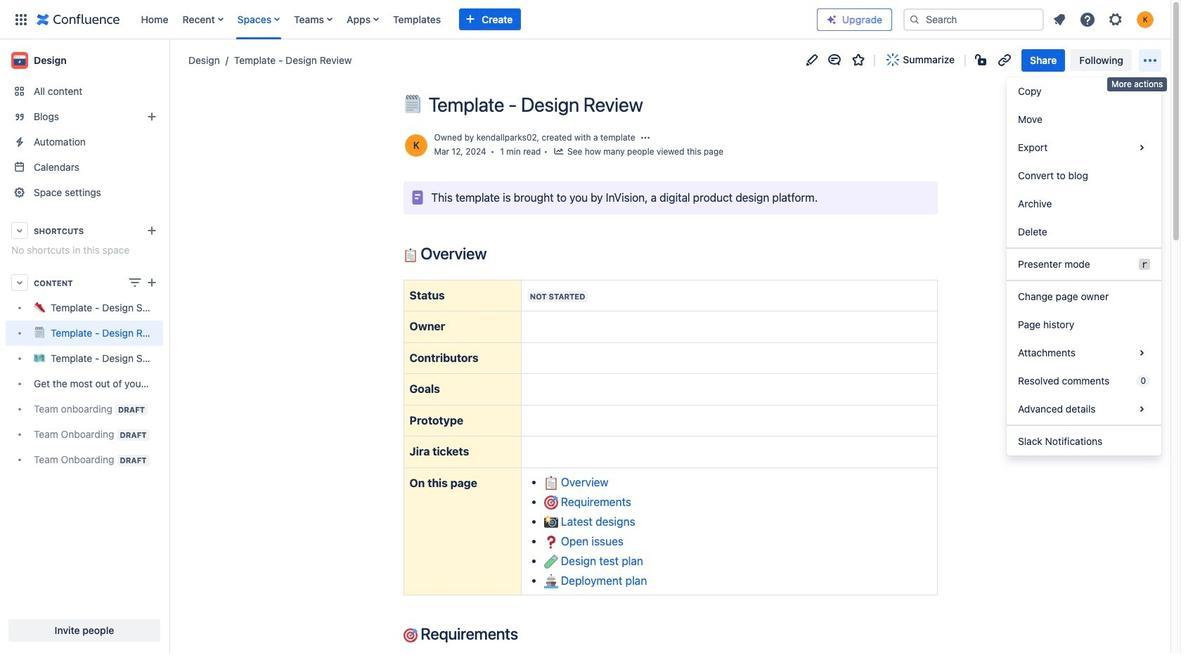Task type: locate. For each thing, give the bounding box(es) containing it.
:camera_with_flash: image
[[544, 516, 558, 530], [544, 516, 558, 530]]

add shortcut image
[[144, 222, 160, 239]]

help icon image
[[1080, 11, 1097, 28]]

:ship: image
[[544, 575, 558, 589], [544, 575, 558, 589]]

None search field
[[904, 8, 1045, 31]]

notification icon image
[[1052, 11, 1069, 28]]

list
[[134, 0, 817, 39], [1048, 7, 1163, 32]]

manage page ownership image
[[640, 132, 651, 144]]

change view image
[[127, 274, 144, 291]]

confluence image
[[37, 11, 120, 28], [37, 11, 120, 28]]

1 horizontal spatial list
[[1048, 7, 1163, 32]]

create image
[[144, 274, 160, 291]]

1 vertical spatial copy image
[[517, 625, 534, 642]]

0 vertical spatial :clipboard: image
[[403, 248, 418, 262]]

:dart: image
[[544, 496, 558, 510], [544, 496, 558, 510]]

banner
[[0, 0, 1171, 39]]

0 horizontal spatial copy image
[[486, 245, 503, 261]]

1 horizontal spatial :clipboard: image
[[544, 477, 558, 491]]

premium image
[[827, 14, 838, 25]]

:test_tube: image
[[544, 555, 558, 569], [544, 555, 558, 569]]

tree
[[6, 295, 163, 473]]

:question: image
[[544, 536, 558, 550], [544, 536, 558, 550]]

collapse sidebar image
[[153, 46, 184, 75]]

:notepad_spiral: image
[[403, 95, 422, 113]]

1 horizontal spatial copy image
[[517, 625, 534, 642]]

copy image
[[486, 245, 503, 261], [517, 625, 534, 642]]

0 horizontal spatial list
[[134, 0, 817, 39]]

more actions image
[[1143, 52, 1159, 69]]

appswitcher icon image
[[13, 11, 30, 28]]

:clipboard: image
[[403, 248, 418, 262], [544, 477, 558, 491]]

0 vertical spatial copy image
[[486, 245, 503, 261]]



Task type: describe. For each thing, give the bounding box(es) containing it.
no restrictions image
[[974, 52, 991, 69]]

:clipboard: image
[[544, 477, 558, 491]]

create a blog image
[[144, 108, 160, 125]]

0 horizontal spatial :clipboard: image
[[403, 248, 418, 262]]

:dart: image
[[403, 629, 418, 643]]

space element
[[0, 39, 169, 654]]

search image
[[910, 14, 921, 25]]

more information about kendallparks02 image
[[403, 133, 429, 158]]

copy link image
[[997, 52, 1014, 69]]

your profile and preferences image
[[1138, 11, 1154, 28]]

copy link image
[[649, 96, 666, 113]]

list for appswitcher icon
[[134, 0, 817, 39]]

edit this page image
[[804, 52, 821, 69]]

tree inside space element
[[6, 295, 163, 473]]

1 vertical spatial :clipboard: image
[[544, 477, 558, 491]]

panel note image
[[409, 190, 426, 206]]

list for premium icon
[[1048, 7, 1163, 32]]

settings icon image
[[1108, 11, 1125, 28]]

star image
[[851, 52, 868, 69]]

:notepad_spiral: image
[[403, 95, 422, 113]]

global element
[[8, 0, 817, 39]]

Search field
[[904, 8, 1045, 31]]



Task type: vqa. For each thing, say whether or not it's contained in the screenshot.
list formating "group" at the top
no



